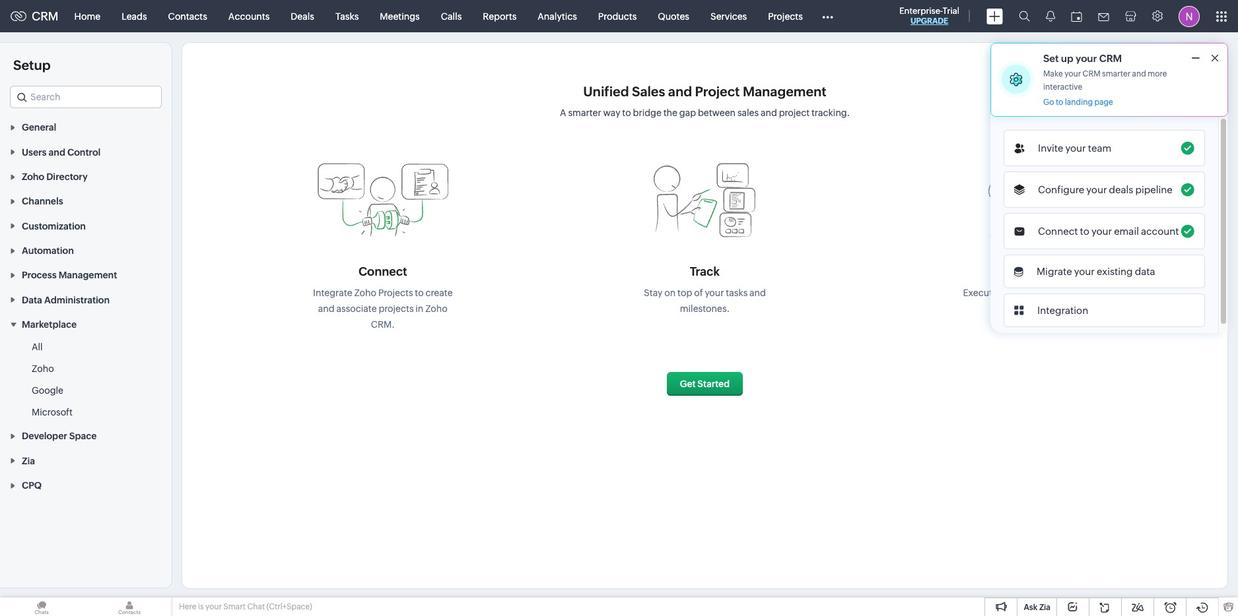 Task type: locate. For each thing, give the bounding box(es) containing it.
deals link
[[280, 0, 325, 32]]

tasks
[[335, 11, 359, 21]]

deals
[[1109, 184, 1133, 195]]

customer
[[1000, 288, 1041, 298]]

your right of
[[705, 288, 724, 298]]

home link
[[64, 0, 111, 32]]

on
[[664, 288, 676, 298], [1080, 288, 1091, 298]]

connect
[[1038, 226, 1078, 237], [359, 265, 407, 279]]

upgrade
[[911, 17, 948, 26]]

existing
[[1097, 266, 1133, 277]]

1 horizontal spatial smarter
[[1102, 69, 1131, 79]]

channels
[[22, 196, 63, 207]]

leads
[[122, 11, 147, 21]]

connect up integrate zoho projects to create and associate projects in zoho crm.
[[359, 265, 407, 279]]

1 vertical spatial zia
[[1039, 604, 1051, 613]]

landing
[[1065, 98, 1093, 107]]

services
[[711, 11, 747, 21]]

here
[[179, 603, 196, 612]]

configure your deals pipeline
[[1038, 184, 1173, 195]]

projects up 'crm.'
[[378, 288, 413, 298]]

2 on from the left
[[1080, 288, 1091, 298]]

set
[[1043, 53, 1059, 64]]

1 horizontal spatial on
[[1080, 288, 1091, 298]]

here is your smart chat (ctrl+space)
[[179, 603, 312, 612]]

get started
[[680, 379, 730, 390]]

stay on top of your tasks and milestones.
[[644, 288, 766, 314]]

zoho inside marketplace region
[[32, 364, 54, 374]]

integrate
[[313, 288, 352, 298]]

migrate
[[1037, 266, 1072, 277]]

1 horizontal spatial zia
[[1039, 604, 1051, 613]]

1 on from the left
[[664, 288, 676, 298]]

crm left home link
[[32, 9, 59, 23]]

0 horizontal spatial connect
[[359, 265, 407, 279]]

0 vertical spatial zia
[[22, 456, 35, 467]]

zia right ask
[[1039, 604, 1051, 613]]

unified
[[583, 84, 629, 99]]

integrate zoho projects to create and associate projects in zoho crm.
[[313, 288, 453, 330]]

zoho up google
[[32, 364, 54, 374]]

your left email
[[1092, 226, 1112, 237]]

zia inside dropdown button
[[22, 456, 35, 467]]

users
[[22, 147, 47, 158]]

your right up
[[1076, 53, 1097, 64]]

smarter
[[1102, 69, 1131, 79], [568, 108, 601, 118]]

zia
[[22, 456, 35, 467], [1039, 604, 1051, 613]]

1 vertical spatial crm
[[1099, 53, 1122, 64]]

space
[[69, 431, 97, 442]]

1 horizontal spatial projects
[[768, 11, 803, 21]]

channels button
[[0, 189, 172, 214]]

projects up integration
[[1043, 288, 1078, 298]]

smarter right a
[[568, 108, 601, 118]]

and inside dropdown button
[[49, 147, 65, 158]]

projects inside projects "link"
[[768, 11, 803, 21]]

get
[[680, 379, 696, 390]]

project
[[779, 108, 810, 118]]

process management
[[22, 270, 117, 281]]

and right 'users'
[[49, 147, 65, 158]]

to
[[1056, 98, 1063, 107], [622, 108, 631, 118], [1080, 226, 1090, 237], [415, 288, 424, 298]]

microsoft
[[32, 407, 73, 418]]

unified sales and project management
[[583, 84, 827, 99]]

0 horizontal spatial on
[[664, 288, 676, 298]]

1 vertical spatial management
[[59, 270, 117, 281]]

automation button
[[0, 238, 172, 263]]

management up project
[[743, 84, 827, 99]]

2 vertical spatial crm
[[1083, 69, 1101, 79]]

projects
[[1043, 288, 1078, 298], [379, 304, 414, 314]]

quotes link
[[647, 0, 700, 32]]

zoho up associate
[[354, 288, 376, 298]]

deals
[[291, 11, 314, 21]]

0 horizontal spatial zia
[[22, 456, 35, 467]]

1 horizontal spatial connect
[[1038, 226, 1078, 237]]

zoho down 'users'
[[22, 172, 44, 182]]

search image
[[1019, 11, 1030, 22]]

ask
[[1024, 604, 1038, 613]]

0 vertical spatial projects
[[1043, 288, 1078, 298]]

create
[[426, 288, 453, 298]]

0 vertical spatial connect
[[1038, 226, 1078, 237]]

users and control button
[[0, 140, 172, 164]]

projects left other modules field
[[768, 11, 803, 21]]

management up the data administration dropdown button
[[59, 270, 117, 281]]

leads link
[[111, 0, 158, 32]]

time,
[[991, 304, 1013, 314]]

mails element
[[1090, 1, 1117, 31]]

a smarter way to bridge the gap between sales and project tracking.
[[560, 108, 850, 118]]

to up in at the left
[[415, 288, 424, 298]]

and inside integrate zoho projects to create and associate projects in zoho crm.
[[318, 304, 335, 314]]

your right is
[[205, 603, 222, 612]]

1 vertical spatial projects
[[378, 288, 413, 298]]

and right tasks
[[750, 288, 766, 298]]

zia button
[[0, 449, 172, 473]]

tasks
[[726, 288, 748, 298]]

reports link
[[472, 0, 527, 32]]

mails image
[[1098, 13, 1109, 21]]

get started button
[[667, 372, 743, 396]]

1 horizontal spatial projects
[[1043, 288, 1078, 298]]

a
[[560, 108, 566, 118]]

directory
[[46, 172, 88, 182]]

projects link
[[758, 0, 813, 32]]

on left top
[[664, 288, 676, 298]]

your down up
[[1065, 69, 1081, 79]]

crm up page
[[1083, 69, 1101, 79]]

0 horizontal spatial projects
[[378, 288, 413, 298]]

users and control
[[22, 147, 101, 158]]

calls link
[[430, 0, 472, 32]]

enterprise-trial upgrade
[[899, 6, 959, 26]]

connect up the 'migrate'
[[1038, 226, 1078, 237]]

interactive
[[1043, 83, 1082, 92]]

0 horizontal spatial smarter
[[568, 108, 601, 118]]

zia up cpq on the bottom left
[[22, 456, 35, 467]]

marketplace region
[[0, 337, 172, 424]]

0 horizontal spatial projects
[[379, 304, 414, 314]]

configure
[[1038, 184, 1084, 195]]

to right go
[[1056, 98, 1063, 107]]

0 horizontal spatial management
[[59, 270, 117, 281]]

None field
[[10, 86, 162, 108]]

on inside stay on top of your tasks and milestones.
[[664, 288, 676, 298]]

zoho
[[22, 172, 44, 182], [354, 288, 376, 298], [425, 304, 448, 314], [32, 364, 54, 374]]

1 vertical spatial projects
[[379, 304, 414, 314]]

0 vertical spatial smarter
[[1102, 69, 1131, 79]]

customization button
[[0, 214, 172, 238]]

stay
[[644, 288, 663, 298]]

on down the migrate your existing data
[[1080, 288, 1091, 298]]

smarter up page
[[1102, 69, 1131, 79]]

1 horizontal spatial management
[[743, 84, 827, 99]]

customization
[[22, 221, 86, 232]]

management inside dropdown button
[[59, 270, 117, 281]]

smart
[[223, 603, 246, 612]]

execute
[[963, 288, 998, 298]]

contacts link
[[158, 0, 218, 32]]

way
[[603, 108, 620, 118]]

and left more
[[1132, 69, 1146, 79]]

and inside set up your crm make your crm smarter and more interactive go to landing page
[[1132, 69, 1146, 79]]

0 vertical spatial projects
[[768, 11, 803, 21]]

zoho inside dropdown button
[[22, 172, 44, 182]]

your left deals
[[1086, 184, 1107, 195]]

control
[[67, 147, 101, 158]]

search element
[[1011, 0, 1038, 32]]

general button
[[0, 115, 172, 140]]

projects up 'crm.'
[[379, 304, 414, 314]]

contacts image
[[88, 598, 171, 617]]

signals image
[[1046, 11, 1055, 22]]

1 vertical spatial connect
[[359, 265, 407, 279]]

quotes
[[658, 11, 689, 21]]

and down the integrate
[[318, 304, 335, 314]]

crm down mails icon
[[1099, 53, 1122, 64]]

data administration button
[[0, 288, 172, 312]]



Task type: describe. For each thing, give the bounding box(es) containing it.
every
[[1015, 304, 1038, 314]]

and inside stay on top of your tasks and milestones.
[[750, 288, 766, 298]]

projects inside execute customer projects on time, every time.
[[1043, 288, 1078, 298]]

on inside execute customer projects on time, every time.
[[1080, 288, 1091, 298]]

crm link
[[11, 9, 59, 23]]

sales
[[738, 108, 759, 118]]

zoho directory button
[[0, 164, 172, 189]]

general
[[22, 122, 56, 133]]

products link
[[588, 0, 647, 32]]

calls
[[441, 11, 462, 21]]

1 vertical spatial smarter
[[568, 108, 601, 118]]

invite
[[1038, 143, 1063, 154]]

developer
[[22, 431, 67, 442]]

sales
[[632, 84, 665, 99]]

your inside stay on top of your tasks and milestones.
[[705, 288, 724, 298]]

(ctrl+space)
[[266, 603, 312, 612]]

make
[[1043, 69, 1063, 79]]

to right way
[[622, 108, 631, 118]]

associate
[[336, 304, 377, 314]]

meetings
[[380, 11, 420, 21]]

email
[[1114, 226, 1139, 237]]

profile element
[[1171, 0, 1208, 32]]

and right sales
[[761, 108, 777, 118]]

is
[[198, 603, 204, 612]]

all
[[32, 342, 43, 353]]

analytics
[[538, 11, 577, 21]]

to left email
[[1080, 226, 1090, 237]]

chat
[[247, 603, 265, 612]]

data
[[22, 295, 42, 306]]

projects inside integrate zoho projects to create and associate projects in zoho crm.
[[379, 304, 414, 314]]

bridge
[[633, 108, 662, 118]]

data administration
[[22, 295, 110, 306]]

crm.
[[371, 320, 395, 330]]

milestones.
[[680, 304, 730, 314]]

to inside integrate zoho projects to create and associate projects in zoho crm.
[[415, 288, 424, 298]]

go to landing page link
[[1043, 98, 1113, 108]]

smarter inside set up your crm make your crm smarter and more interactive go to landing page
[[1102, 69, 1131, 79]]

your left team on the right top
[[1065, 143, 1086, 154]]

the
[[663, 108, 677, 118]]

zoho directory
[[22, 172, 88, 182]]

0 vertical spatial management
[[743, 84, 827, 99]]

ask zia
[[1024, 604, 1051, 613]]

contacts
[[168, 11, 207, 21]]

in
[[416, 304, 423, 314]]

services link
[[700, 0, 758, 32]]

your right the 'migrate'
[[1074, 266, 1095, 277]]

integration
[[1037, 305, 1088, 316]]

create menu element
[[979, 0, 1011, 32]]

page
[[1094, 98, 1113, 107]]

go
[[1043, 98, 1054, 107]]

data
[[1135, 266, 1155, 277]]

team
[[1088, 143, 1112, 154]]

execute customer projects on time, every time.
[[963, 288, 1091, 314]]

set up your crm make your crm smarter and more interactive go to landing page
[[1043, 53, 1167, 107]]

Search text field
[[11, 87, 161, 108]]

gap
[[679, 108, 696, 118]]

profile image
[[1179, 6, 1200, 27]]

accounts link
[[218, 0, 280, 32]]

account
[[1141, 226, 1179, 237]]

chats image
[[0, 598, 83, 617]]

automation
[[22, 246, 74, 256]]

marketplace
[[22, 320, 77, 330]]

pipeline
[[1135, 184, 1173, 195]]

setup
[[13, 57, 51, 73]]

started
[[698, 379, 730, 390]]

reports
[[483, 11, 517, 21]]

time.
[[1040, 304, 1063, 314]]

cpq button
[[0, 473, 172, 498]]

enterprise-
[[899, 6, 943, 16]]

top
[[678, 288, 692, 298]]

project
[[695, 84, 740, 99]]

connect for connect to your email account
[[1038, 226, 1078, 237]]

meetings link
[[369, 0, 430, 32]]

projects inside integrate zoho projects to create and associate projects in zoho crm.
[[378, 288, 413, 298]]

cpq
[[22, 481, 42, 491]]

tracking.
[[812, 108, 850, 118]]

0 vertical spatial crm
[[32, 9, 59, 23]]

google
[[32, 386, 63, 396]]

connect for connect
[[359, 265, 407, 279]]

more
[[1148, 69, 1167, 79]]

and up "gap"
[[668, 84, 692, 99]]

developer space button
[[0, 424, 172, 449]]

home
[[74, 11, 100, 21]]

zoho down create on the left
[[425, 304, 448, 314]]

connect to your email account
[[1038, 226, 1179, 237]]

track
[[690, 265, 720, 279]]

up
[[1061, 53, 1074, 64]]

google link
[[32, 384, 63, 398]]

signals element
[[1038, 0, 1063, 32]]

Other Modules field
[[813, 6, 842, 27]]

to inside set up your crm make your crm smarter and more interactive go to landing page
[[1056, 98, 1063, 107]]

calendar image
[[1071, 11, 1082, 21]]

all link
[[32, 341, 43, 354]]

create menu image
[[987, 8, 1003, 24]]

migrate your existing data
[[1037, 266, 1155, 277]]



Task type: vqa. For each thing, say whether or not it's contained in the screenshot.
A smarter way to bridge the gap between sales and project tracking.
yes



